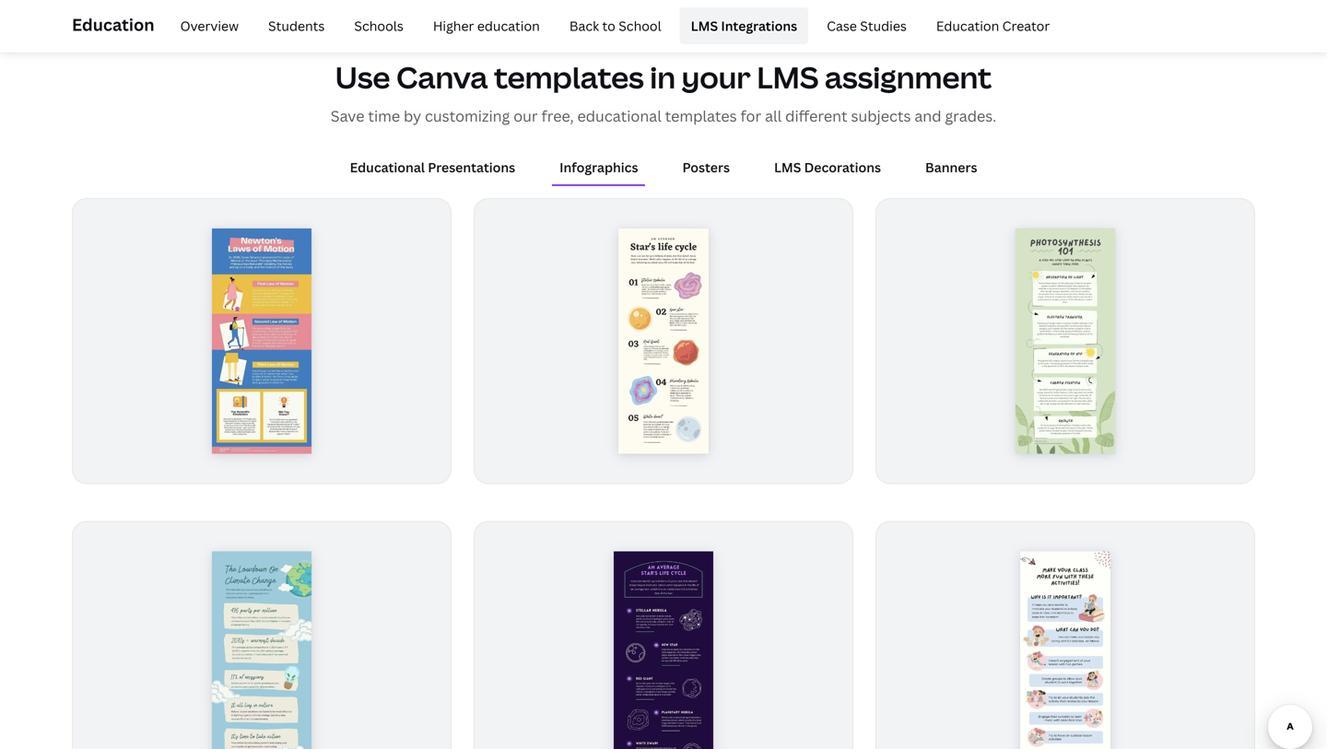 Task type: describe. For each thing, give the bounding box(es) containing it.
lms for lms decorations
[[775, 158, 802, 176]]

banners
[[926, 158, 978, 176]]

to
[[603, 17, 616, 35]]

higher education link
[[422, 7, 551, 44]]

schools
[[354, 17, 404, 35]]

grades.
[[946, 106, 997, 126]]

customizing
[[425, 106, 510, 126]]

our
[[514, 106, 538, 126]]

lms inside 'use canva templates in your lms assignment save time by customizing our free, educational templates for all different subjects and grades.'
[[757, 57, 819, 97]]

blue lined climate change environment infographic image
[[212, 552, 311, 750]]

students link
[[257, 7, 336, 44]]

lms integrations link
[[680, 7, 809, 44]]

integrations
[[721, 17, 798, 35]]

lms for lms integrations
[[691, 17, 718, 35]]

education for education
[[72, 13, 155, 36]]

higher
[[433, 17, 474, 35]]

different
[[786, 106, 848, 126]]

higher education
[[433, 17, 540, 35]]

education creator link
[[926, 7, 1062, 44]]

assignment
[[825, 57, 992, 97]]

studies
[[861, 17, 907, 35]]

case studies link
[[816, 7, 918, 44]]

0 vertical spatial templates
[[494, 57, 644, 97]]

indigo and purple lined star life cycle astronomy infographic image
[[614, 552, 714, 750]]

back to school link
[[559, 7, 673, 44]]

canva
[[397, 57, 488, 97]]

use canva templates in your lms assignment save time by customizing our free, educational templates for all different subjects and grades.
[[331, 57, 997, 126]]

blue pink and yellow flat graphic law of motion physics infographic image
[[212, 228, 311, 454]]

infographics button
[[553, 150, 646, 184]]

lms decorations
[[775, 158, 882, 176]]

subjects
[[852, 106, 912, 126]]

banner image
[[791, 0, 1256, 12]]



Task type: vqa. For each thing, say whether or not it's contained in the screenshot.
the left brochure
no



Task type: locate. For each thing, give the bounding box(es) containing it.
lms
[[691, 17, 718, 35], [757, 57, 819, 97], [775, 158, 802, 176]]

time
[[368, 106, 400, 126]]

posters button
[[675, 150, 738, 184]]

education
[[72, 13, 155, 36], [937, 17, 1000, 35]]

lms up all
[[757, 57, 819, 97]]

use
[[335, 57, 391, 97]]

pink blue cute illustration school & education infographics image
[[1021, 552, 1111, 750]]

2 vertical spatial lms
[[775, 158, 802, 176]]

templates down your
[[665, 106, 737, 126]]

decorations
[[805, 158, 882, 176]]

templates up free,
[[494, 57, 644, 97]]

lms inside button
[[775, 158, 802, 176]]

save
[[331, 106, 365, 126]]

back
[[570, 17, 599, 35]]

lms inside menu bar
[[691, 17, 718, 35]]

1 vertical spatial templates
[[665, 106, 737, 126]]

0 horizontal spatial templates
[[494, 57, 644, 97]]

infographics
[[560, 158, 639, 176]]

your
[[682, 57, 751, 97]]

education for education creator
[[937, 17, 1000, 35]]

lms down all
[[775, 158, 802, 176]]

schools link
[[343, 7, 415, 44]]

menu bar
[[162, 7, 1062, 44]]

back to school
[[570, 17, 662, 35]]

1 vertical spatial lms
[[757, 57, 819, 97]]

lms integrations
[[691, 17, 798, 35]]

1 horizontal spatial templates
[[665, 106, 737, 126]]

case studies
[[827, 17, 907, 35]]

for
[[741, 106, 762, 126]]

by
[[404, 106, 422, 126]]

students
[[268, 17, 325, 35]]

educational presentations button
[[343, 150, 523, 184]]

0 horizontal spatial education
[[72, 13, 155, 36]]

in
[[650, 57, 676, 97]]

creator
[[1003, 17, 1051, 35]]

green organic natural photosynthesis biology infographic image
[[1016, 228, 1116, 454]]

overview link
[[169, 7, 250, 44]]

educational presentations
[[350, 158, 516, 176]]

education
[[478, 17, 540, 35]]

beige organic star life cycle astronomy infographic image
[[619, 228, 709, 454]]

education creator
[[937, 17, 1051, 35]]

1 horizontal spatial education
[[937, 17, 1000, 35]]

case
[[827, 17, 857, 35]]

banners button
[[918, 150, 985, 184]]

templates
[[494, 57, 644, 97], [665, 106, 737, 126]]

lms decorations button
[[767, 150, 889, 184]]

all
[[765, 106, 782, 126]]

0 vertical spatial lms
[[691, 17, 718, 35]]

lms up your
[[691, 17, 718, 35]]

menu bar containing overview
[[162, 7, 1062, 44]]

free,
[[542, 106, 574, 126]]

educational
[[350, 158, 425, 176]]

overview
[[180, 17, 239, 35]]

educational
[[578, 106, 662, 126]]

and
[[915, 106, 942, 126]]

posters
[[683, 158, 730, 176]]

school
[[619, 17, 662, 35]]

presentations
[[428, 158, 516, 176]]



